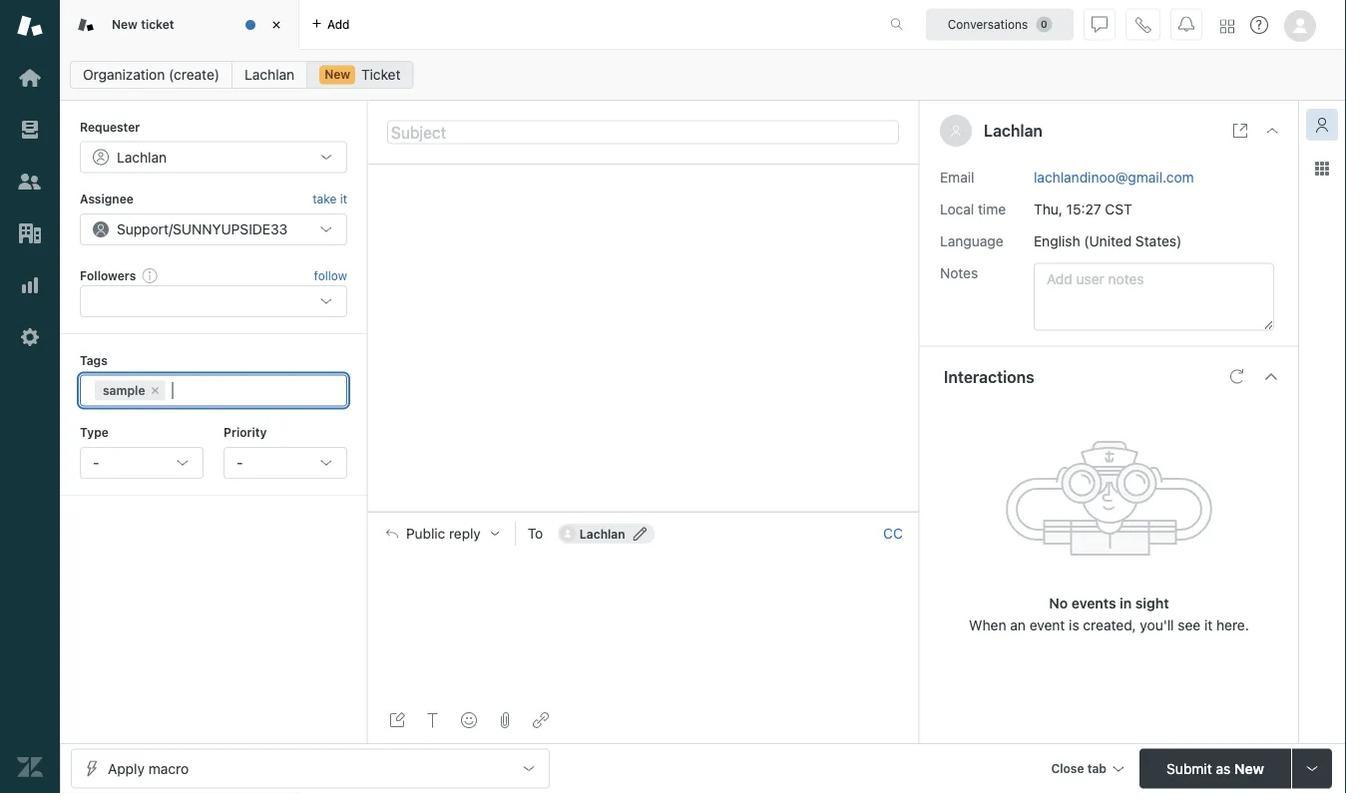 Task type: vqa. For each thing, say whether or not it's contained in the screenshot.
you'll
yes



Task type: locate. For each thing, give the bounding box(es) containing it.
format text image
[[425, 713, 441, 729]]

1 vertical spatial new
[[325, 67, 351, 81]]

lachlan inside the secondary element
[[245, 66, 295, 83]]

- down type
[[93, 455, 99, 471]]

conversations
[[948, 17, 1028, 31]]

customers image
[[17, 169, 43, 195]]

is
[[1069, 617, 1080, 633]]

0 horizontal spatial -
[[93, 455, 99, 471]]

0 vertical spatial new
[[112, 17, 138, 31]]

admin image
[[17, 324, 43, 350]]

notes
[[940, 265, 978, 281]]

apply macro
[[108, 761, 189, 777]]

1 horizontal spatial - button
[[224, 447, 347, 479]]

-
[[93, 455, 99, 471], [237, 455, 243, 471]]

priority
[[224, 426, 267, 440]]

it
[[340, 192, 347, 206], [1205, 617, 1213, 633]]

1 - button from the left
[[80, 447, 204, 479]]

organizations image
[[17, 221, 43, 247]]

(create)
[[169, 66, 220, 83]]

- for priority
[[237, 455, 243, 471]]

local
[[940, 201, 974, 217]]

close tab
[[1051, 762, 1107, 776]]

follow
[[314, 269, 347, 282]]

Add user notes text field
[[1034, 263, 1275, 331]]

2 - button from the left
[[224, 447, 347, 479]]

to
[[528, 526, 543, 542]]

followers element
[[80, 286, 347, 318]]

- down priority at the left
[[237, 455, 243, 471]]

2 - from the left
[[237, 455, 243, 471]]

sight
[[1136, 595, 1169, 611]]

add attachment image
[[497, 713, 513, 729]]

zendesk image
[[17, 755, 43, 781]]

view more details image
[[1233, 123, 1249, 139]]

zendesk support image
[[17, 13, 43, 39]]

lachlan
[[245, 66, 295, 83], [984, 121, 1043, 140], [117, 149, 167, 165], [580, 527, 625, 541]]

thu, 15:27 cst
[[1034, 201, 1133, 217]]

tab
[[1088, 762, 1107, 776]]

follow button
[[314, 267, 347, 284]]

take it button
[[313, 189, 347, 209]]

0 horizontal spatial new
[[112, 17, 138, 31]]

Tags field
[[169, 381, 328, 401]]

new ticket tab
[[60, 0, 299, 50]]

cc button
[[883, 525, 903, 543]]

add link (cmd k) image
[[533, 713, 549, 729]]

no events in sight when an event is created, you'll see it here.
[[969, 595, 1250, 633]]

tags
[[80, 354, 108, 368]]

lachlan down close icon
[[245, 66, 295, 83]]

1 vertical spatial it
[[1205, 617, 1213, 633]]

add
[[327, 17, 350, 31]]

new ticket
[[112, 17, 174, 31]]

created,
[[1083, 617, 1137, 633]]

thu,
[[1034, 201, 1063, 217]]

lachlan inside requester element
[[117, 149, 167, 165]]

apps image
[[1315, 161, 1331, 177]]

- button for priority
[[224, 447, 347, 479]]

requester element
[[80, 141, 347, 173]]

1 horizontal spatial -
[[237, 455, 243, 471]]

1 horizontal spatial new
[[325, 67, 351, 81]]

add button
[[299, 0, 362, 49]]

take it
[[313, 192, 347, 206]]

- button for type
[[80, 447, 204, 479]]

secondary element
[[60, 55, 1347, 95]]

lachlan right user image
[[984, 121, 1043, 140]]

organization
[[83, 66, 165, 83]]

- button down priority at the left
[[224, 447, 347, 479]]

edit user image
[[633, 527, 647, 541]]

1 - from the left
[[93, 455, 99, 471]]

insert emojis image
[[461, 713, 477, 729]]

it inside button
[[340, 192, 347, 206]]

- for type
[[93, 455, 99, 471]]

lachlan down requester
[[117, 149, 167, 165]]

public reply
[[406, 526, 481, 542]]

time
[[978, 201, 1006, 217]]

an
[[1010, 617, 1026, 633]]

- button down type
[[80, 447, 204, 479]]

0 horizontal spatial - button
[[80, 447, 204, 479]]

2 horizontal spatial new
[[1235, 761, 1265, 777]]

local time
[[940, 201, 1006, 217]]

lachlan right lachlandinoo@gmail.com image
[[580, 527, 625, 541]]

email
[[940, 169, 975, 185]]

new inside tab
[[112, 17, 138, 31]]

you'll
[[1140, 617, 1174, 633]]

english (united states)
[[1034, 233, 1182, 249]]

button displays agent's chat status as invisible. image
[[1092, 16, 1108, 32]]

language
[[940, 233, 1004, 249]]

new inside the secondary element
[[325, 67, 351, 81]]

1 horizontal spatial it
[[1205, 617, 1213, 633]]

reply
[[449, 526, 481, 542]]

assignee element
[[80, 213, 347, 245]]

Subject field
[[387, 120, 899, 144]]

type
[[80, 426, 109, 440]]

new
[[112, 17, 138, 31], [325, 67, 351, 81], [1235, 761, 1265, 777]]

event
[[1030, 617, 1065, 633]]

submit
[[1167, 761, 1212, 777]]

0 vertical spatial it
[[340, 192, 347, 206]]

when
[[969, 617, 1007, 633]]

close tab button
[[1042, 749, 1132, 792]]

(united
[[1084, 233, 1132, 249]]

it right take
[[340, 192, 347, 206]]

ticket
[[141, 17, 174, 31]]

- button
[[80, 447, 204, 479], [224, 447, 347, 479]]

user image
[[952, 126, 960, 136]]

it right see
[[1205, 617, 1213, 633]]

0 horizontal spatial it
[[340, 192, 347, 206]]

get started image
[[17, 65, 43, 91]]



Task type: describe. For each thing, give the bounding box(es) containing it.
organization (create)
[[83, 66, 220, 83]]

states)
[[1136, 233, 1182, 249]]

tabs tab list
[[60, 0, 869, 50]]

/
[[169, 221, 173, 237]]

customer context image
[[1315, 117, 1331, 133]]

followers
[[80, 268, 136, 282]]

15:27
[[1067, 201, 1102, 217]]

requester
[[80, 120, 140, 134]]

draft mode image
[[389, 713, 405, 729]]

macro
[[148, 761, 189, 777]]

public reply button
[[368, 513, 515, 555]]

remove image
[[149, 385, 161, 397]]

events
[[1072, 595, 1117, 611]]

zendesk products image
[[1221, 19, 1235, 33]]

2 vertical spatial new
[[1235, 761, 1265, 777]]

new for new ticket
[[112, 17, 138, 31]]

reporting image
[[17, 273, 43, 298]]

user image
[[950, 125, 962, 137]]

close
[[1051, 762, 1085, 776]]

cc
[[884, 526, 903, 542]]

get help image
[[1251, 16, 1269, 34]]

organization (create) button
[[70, 61, 233, 89]]

sunnyupside33
[[173, 221, 288, 237]]

new for new
[[325, 67, 351, 81]]

support / sunnyupside33
[[117, 221, 288, 237]]

interactions
[[944, 367, 1035, 386]]

as
[[1216, 761, 1231, 777]]

displays possible ticket submission types image
[[1305, 761, 1321, 777]]

close image
[[267, 15, 286, 35]]

support
[[117, 221, 169, 237]]

lachlandinoo@gmail.com
[[1034, 169, 1195, 185]]

submit as new
[[1167, 761, 1265, 777]]

views image
[[17, 117, 43, 143]]

assignee
[[80, 192, 134, 206]]

notifications image
[[1179, 16, 1195, 32]]

ticket
[[361, 66, 401, 83]]

lachlan link
[[232, 61, 308, 89]]

sample
[[103, 384, 145, 398]]

take
[[313, 192, 337, 206]]

english
[[1034, 233, 1081, 249]]

see
[[1178, 617, 1201, 633]]

lachlandinoo@gmail.com image
[[560, 526, 576, 542]]

it inside no events in sight when an event is created, you'll see it here.
[[1205, 617, 1213, 633]]

public
[[406, 526, 445, 542]]

no
[[1049, 595, 1068, 611]]

main element
[[0, 0, 60, 794]]

info on adding followers image
[[142, 268, 158, 283]]

apply
[[108, 761, 145, 777]]

cst
[[1105, 201, 1133, 217]]

here.
[[1217, 617, 1250, 633]]

in
[[1120, 595, 1132, 611]]

conversations button
[[926, 8, 1074, 40]]

minimize composer image
[[635, 504, 651, 520]]

close image
[[1265, 123, 1281, 139]]



